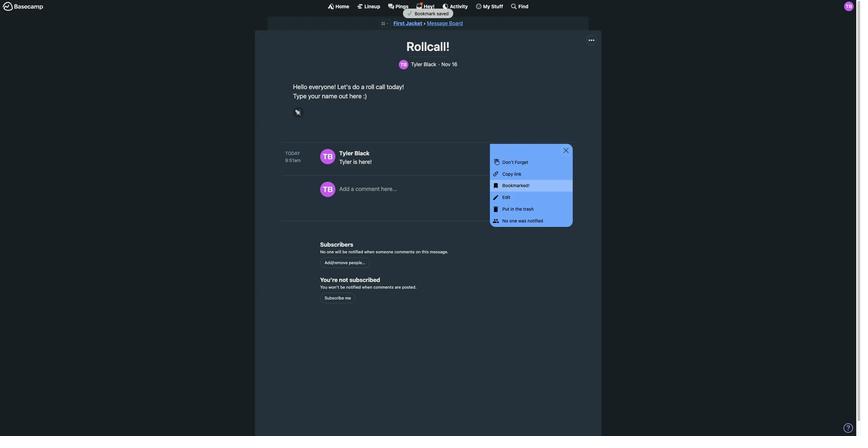 Task type: locate. For each thing, give the bounding box(es) containing it.
in
[[511, 206, 514, 212]]

1 vertical spatial be
[[340, 285, 345, 290]]

0 horizontal spatial black
[[354, 150, 370, 157]]

0 vertical spatial tyler black image
[[844, 2, 854, 11]]

one left will on the bottom left of page
[[327, 249, 334, 254]]

1 horizontal spatial tyler black
[[411, 61, 436, 67]]

1 horizontal spatial one
[[509, 218, 517, 224]]

no
[[502, 218, 508, 224], [320, 249, 326, 254]]

you
[[320, 285, 327, 290]]

›
[[424, 20, 426, 26]]

0 vertical spatial comments
[[394, 249, 415, 254]]

1 vertical spatial a
[[351, 186, 354, 192]]

comments inside subscribers no one will be notified when someone comments on this message.
[[394, 249, 415, 254]]

be right will on the bottom left of page
[[342, 249, 347, 254]]

1 horizontal spatial comments
[[394, 249, 415, 254]]

out
[[339, 92, 348, 100]]

do
[[352, 83, 360, 90]]

0 horizontal spatial tyler black image
[[399, 60, 409, 69]]

comment
[[355, 186, 380, 192]]

rollcall!
[[406, 39, 450, 54]]

notified up people…
[[348, 249, 363, 254]]

lineup
[[364, 3, 380, 9]]

0 vertical spatial tyler black image
[[320, 149, 335, 164]]

tyler black image left is
[[320, 149, 335, 164]]

bookmarked!
[[502, 183, 530, 188]]

1 vertical spatial when
[[362, 285, 372, 290]]

hello everyone! let's do a roll call today! type your name out here :)
[[293, 83, 404, 100]]

0 vertical spatial be
[[342, 249, 347, 254]]

when left "someone"
[[364, 249, 375, 254]]

copy
[[502, 171, 513, 177]]

0 vertical spatial a
[[361, 83, 364, 90]]

1 vertical spatial no
[[320, 249, 326, 254]]

tyler down rollcall! on the top
[[411, 61, 422, 67]]

one
[[509, 218, 517, 224], [327, 249, 334, 254]]

1 vertical spatial black
[[354, 150, 370, 157]]

won't
[[328, 285, 339, 290]]

jacket
[[406, 20, 422, 26]]

0 vertical spatial black
[[424, 61, 436, 67]]

0 vertical spatial one
[[509, 218, 517, 224]]

be down not
[[340, 285, 345, 290]]

9:51am link
[[285, 157, 314, 164]]

when inside 'you're not subscribed you won't be notified when comments are posted.'
[[362, 285, 372, 290]]

be
[[342, 249, 347, 254], [340, 285, 345, 290]]

comments left "are"
[[373, 285, 394, 290]]

tyler black
[[411, 61, 436, 67], [339, 150, 370, 157]]

0 vertical spatial when
[[364, 249, 375, 254]]

activity
[[450, 3, 468, 9]]

type
[[293, 92, 307, 100]]

0 horizontal spatial tyler black
[[339, 150, 370, 157]]

1 horizontal spatial tyler black image
[[844, 2, 854, 11]]

comments left on
[[394, 249, 415, 254]]

be inside subscribers no one will be notified when someone comments on this message.
[[342, 249, 347, 254]]

when inside subscribers no one will be notified when someone comments on this message.
[[364, 249, 375, 254]]

nov 16 element
[[441, 61, 457, 67]]

tyler black image
[[844, 2, 854, 11], [399, 60, 409, 69]]

roll
[[366, 83, 374, 90]]

when down 'subscribed'
[[362, 285, 372, 290]]

no down put
[[502, 218, 508, 224]]

bookmarked! link
[[490, 180, 573, 192]]

notified
[[528, 218, 543, 224], [348, 249, 363, 254], [346, 285, 361, 290]]

you're
[[320, 277, 338, 283]]

2 vertical spatial tyler
[[339, 159, 352, 165]]

when
[[364, 249, 375, 254], [362, 285, 372, 290]]

black
[[424, 61, 436, 67], [354, 150, 370, 157]]

1 horizontal spatial a
[[361, 83, 364, 90]]

a right do
[[361, 83, 364, 90]]

home link
[[328, 3, 349, 10]]

notified down put in the trash link
[[528, 218, 543, 224]]

› message board
[[424, 20, 463, 26]]

a
[[361, 83, 364, 90], [351, 186, 354, 192]]

board
[[449, 20, 463, 26]]

comments inside 'you're not subscribed you won't be notified when comments are posted.'
[[373, 285, 394, 290]]

0 vertical spatial tyler black
[[411, 61, 436, 67]]

tyler left is
[[339, 159, 352, 165]]

nov
[[441, 61, 451, 67]]

tyler black down rollcall! on the top
[[411, 61, 436, 67]]

one inside subscribers no one will be notified when someone comments on this message.
[[327, 249, 334, 254]]

don't forget link
[[490, 157, 573, 168]]

black up here! at top left
[[354, 150, 370, 157]]

notified up me
[[346, 285, 361, 290]]

tyler up tyler is here!
[[339, 150, 353, 157]]

no left will on the bottom left of page
[[320, 249, 326, 254]]

1 vertical spatial tyler black image
[[320, 182, 335, 197]]

you're not subscribed you won't be notified when comments are posted.
[[320, 277, 417, 290]]

someone
[[376, 249, 393, 254]]

today 9:51am
[[285, 151, 301, 163]]

1 horizontal spatial no
[[502, 218, 508, 224]]

message board link
[[427, 20, 463, 26]]

tyler black image
[[320, 149, 335, 164], [320, 182, 335, 197]]

0 vertical spatial notified
[[528, 218, 543, 224]]

will
[[335, 249, 341, 254]]

here!
[[359, 159, 372, 165]]

1 vertical spatial one
[[327, 249, 334, 254]]

2 vertical spatial notified
[[346, 285, 361, 290]]

tyler
[[411, 61, 422, 67], [339, 150, 353, 157], [339, 159, 352, 165]]

people…
[[349, 260, 365, 265]]

bookmark saved
[[413, 11, 449, 16]]

tyler black image left "add"
[[320, 182, 335, 197]]

subscribe me
[[325, 296, 351, 301]]

hey! button
[[416, 2, 435, 10]]

activity link
[[442, 3, 468, 10]]

subscribe
[[325, 296, 344, 301]]

the
[[515, 206, 522, 212]]

bookmark saved alert
[[0, 9, 856, 18]]

a inside button
[[351, 186, 354, 192]]

was
[[518, 218, 526, 224]]

0 horizontal spatial comments
[[373, 285, 394, 290]]

my
[[483, 3, 490, 9]]

nov 16
[[441, 61, 457, 67]]

1 vertical spatial notified
[[348, 249, 363, 254]]

one left was
[[509, 218, 517, 224]]

0 horizontal spatial one
[[327, 249, 334, 254]]

saved
[[437, 11, 449, 16]]

here
[[349, 92, 362, 100]]

tyler black up is
[[339, 150, 370, 157]]

0 horizontal spatial no
[[320, 249, 326, 254]]

not
[[339, 277, 348, 283]]

1 horizontal spatial black
[[424, 61, 436, 67]]

lineup link
[[357, 3, 380, 10]]

1 vertical spatial tyler black
[[339, 150, 370, 157]]

hello
[[293, 83, 307, 90]]

everyone!
[[309, 83, 336, 90]]

black left nov
[[424, 61, 436, 67]]

0 horizontal spatial a
[[351, 186, 354, 192]]

your
[[308, 92, 320, 100]]

a right "add"
[[351, 186, 354, 192]]

1 vertical spatial comments
[[373, 285, 394, 290]]



Task type: describe. For each thing, give the bounding box(es) containing it.
don't
[[502, 160, 514, 165]]

add
[[339, 186, 350, 192]]

find
[[518, 3, 528, 9]]

no inside subscribers no one will be notified when someone comments on this message.
[[320, 249, 326, 254]]

first
[[393, 20, 405, 26]]

this
[[422, 249, 429, 254]]

1 vertical spatial tyler
[[339, 150, 353, 157]]

my stuff
[[483, 3, 503, 9]]

let's
[[337, 83, 351, 90]]

subscribers
[[320, 241, 353, 248]]

tyler is here!
[[339, 159, 372, 165]]

my stuff button
[[475, 3, 503, 10]]

message
[[427, 20, 448, 26]]

comments for subscribers
[[394, 249, 415, 254]]

on
[[416, 249, 421, 254]]

tyler black image inside main element
[[844, 2, 854, 11]]

call
[[376, 83, 385, 90]]

first jacket link
[[393, 20, 422, 26]]

today!
[[387, 83, 404, 90]]

be inside 'you're not subscribed you won't be notified when comments are posted.'
[[340, 285, 345, 290]]

copy link link
[[490, 168, 573, 180]]

subscribers no one will be notified when someone comments on this message.
[[320, 241, 448, 254]]

notified inside 'you're not subscribed you won't be notified when comments are posted.'
[[346, 285, 361, 290]]

stuff
[[491, 3, 503, 9]]

posted.
[[402, 285, 417, 290]]

me
[[345, 296, 351, 301]]

first jacket
[[393, 20, 422, 26]]

edit link
[[490, 192, 573, 204]]

edit
[[502, 195, 510, 200]]

0 vertical spatial no
[[502, 218, 508, 224]]

forget
[[515, 160, 528, 165]]

find button
[[511, 3, 528, 10]]

add/remove
[[325, 260, 348, 265]]

add/remove people…
[[325, 260, 365, 265]]

put in the trash link
[[490, 204, 573, 215]]

today element
[[285, 150, 300, 157]]

don't forget
[[502, 160, 528, 165]]

:)
[[363, 92, 367, 100]]

1 tyler black image from the top
[[320, 149, 335, 164]]

put
[[502, 206, 509, 212]]

9:51am
[[285, 158, 301, 163]]

9:51am element
[[285, 158, 301, 163]]

message.
[[430, 249, 448, 254]]

pings
[[395, 3, 408, 9]]

today
[[285, 151, 300, 156]]

subscribed
[[349, 277, 380, 283]]

comments for you're
[[373, 285, 394, 290]]

pings button
[[388, 3, 408, 10]]

0 vertical spatial tyler
[[411, 61, 422, 67]]

a inside hello everyone! let's do a roll call today! type your name out here :)
[[361, 83, 364, 90]]

here…
[[381, 186, 397, 192]]

no one was notified
[[502, 218, 543, 224]]

are
[[395, 285, 401, 290]]

home
[[335, 3, 349, 9]]

add a comment here… button
[[339, 182, 568, 211]]

name
[[322, 92, 337, 100]]

switch accounts image
[[3, 2, 43, 11]]

hey!
[[424, 3, 435, 9]]

is
[[353, 159, 357, 165]]

put in the trash
[[502, 206, 534, 212]]

notified inside subscribers no one will be notified when someone comments on this message.
[[348, 249, 363, 254]]

bookmark
[[415, 11, 435, 16]]

main element
[[0, 0, 856, 12]]

link
[[514, 171, 521, 177]]

add a comment here…
[[339, 186, 397, 192]]

2 tyler black image from the top
[[320, 182, 335, 197]]

copy link
[[502, 171, 521, 177]]

16
[[452, 61, 457, 67]]

1 vertical spatial tyler black image
[[399, 60, 409, 69]]

add/remove people… link
[[320, 258, 370, 268]]

trash
[[523, 206, 534, 212]]

subscribe me button
[[320, 293, 355, 304]]

today link
[[285, 150, 314, 157]]



Task type: vqa. For each thing, say whether or not it's contained in the screenshot.
Cancel link
no



